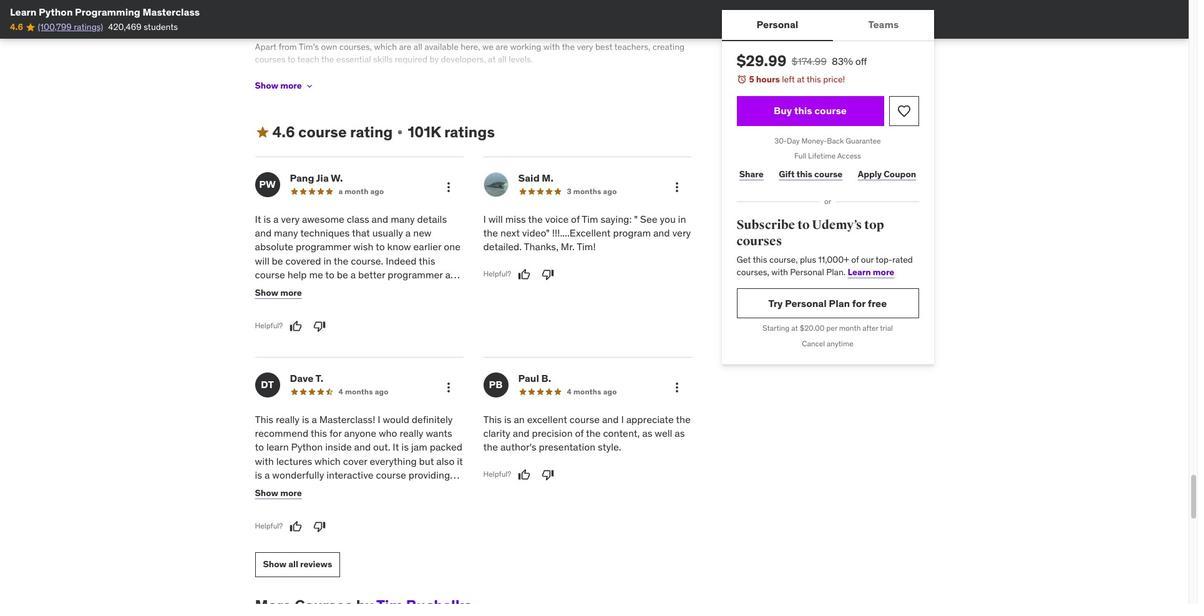 Task type: vqa. For each thing, say whether or not it's contained in the screenshot.
The Substantial Experience
yes



Task type: locate. For each thing, give the bounding box(es) containing it.
1 vertical spatial software
[[255, 95, 289, 106]]

1 horizontal spatial also
[[471, 83, 486, 94]]

next
[[365, 24, 383, 35], [500, 226, 520, 239]]

1 horizontal spatial by
[[497, 71, 506, 82]]

all left the reviews on the left of the page
[[288, 559, 298, 570]]

101k ratings
[[408, 122, 495, 141]]

learn python programming masterclass
[[10, 6, 200, 18]]

1 show more from the top
[[255, 80, 302, 91]]

teachers.
[[511, 83, 547, 94]]

0 vertical spatial programmer
[[296, 240, 351, 253]]

0 horizontal spatial tim
[[443, 497, 459, 509]]

real down one
[[255, 83, 269, 94]]

million
[[498, 24, 526, 35]]

i up content,
[[621, 413, 624, 425]]

together
[[304, 525, 342, 537]]

jp
[[274, 511, 284, 523]]

levels.
[[509, 53, 533, 65]]

gift this course link
[[776, 162, 845, 187]]

1 vertical spatial month
[[839, 324, 861, 333]]

is up recommend
[[302, 413, 309, 425]]

and inside i will miss the voice of tim saying: " see you in the next video" !!!....excellent program and very detailed. thanks, mr. tim!
[[653, 226, 670, 239]]

0 vertical spatial personal
[[757, 18, 798, 31]]

month up class
[[345, 186, 369, 196]]

own
[[321, 41, 337, 52]]

1 horizontal spatial which
[[374, 41, 397, 52]]

at right left
[[797, 74, 805, 85]]

ago for tim
[[603, 186, 617, 196]]

many up absolute
[[274, 226, 298, 239]]

course down everything at left
[[376, 469, 406, 481]]

learn left how
[[569, 24, 590, 35]]

4.6 for 4.6
[[10, 21, 23, 33]]

who up out. in the left bottom of the page
[[379, 427, 397, 439]]

4 for paul b.
[[567, 387, 572, 396]]

2 vertical spatial show more
[[255, 487, 302, 499]]

2 4 from the left
[[567, 387, 572, 396]]

1 vertical spatial show more button
[[255, 281, 302, 305]]

courses inside the subscribe to udemy's top courses
[[737, 233, 782, 249]]

to up available
[[445, 24, 453, 35]]

0 vertical spatial courses,
[[339, 41, 372, 52]]

cancel
[[802, 339, 825, 348]]

1 horizontal spatial be
[[337, 268, 348, 281]]

month right per
[[839, 324, 861, 333]]

with down course,
[[772, 266, 788, 278]]

0 vertical spatial it
[[255, 213, 261, 225]]

2 vertical spatial our
[[861, 254, 874, 265]]

also inside the academy's goal in the next three years, is to teach five million people to learn how to program. apart from tim's own courses, which are all available here, we are working with the very best teachers, creating courses to teach the essential skills required by developers, at all levels. one other important philosophy is that our courses are taught by real professionals; software developers with real and substantial experience in the industry, who are also great teachers.  all our instructors are experienced, software developers!
[[471, 83, 486, 94]]

ratings
[[444, 122, 495, 141]]

0 vertical spatial really
[[276, 413, 300, 425]]

you right see
[[660, 213, 676, 225]]

1 vertical spatial python
[[291, 441, 323, 453]]

very inside i will miss the voice of tim saying: " see you in the next video" !!!....excellent program and very detailed. thanks, mr. tim!
[[672, 226, 691, 239]]

to left the udemy's on the top of page
[[798, 217, 810, 233]]

additional actions for review by said m. image
[[669, 179, 684, 194]]

2 this from the left
[[483, 413, 502, 425]]

putting
[[270, 525, 302, 537]]

0 horizontal spatial python
[[39, 6, 73, 18]]

i inside i will miss the voice of tim saying: " see you in the next video" !!!....excellent program and very detailed. thanks, mr. tim!
[[483, 213, 486, 225]]

1 vertical spatial next
[[500, 226, 520, 239]]

and left jp
[[255, 511, 272, 523]]

of inside this is an excellent course and i appreciate the clarity and precision of the content, as well as the author's presentation style.
[[575, 427, 584, 439]]

personal
[[757, 18, 798, 31], [790, 266, 824, 278], [785, 297, 827, 309]]

0 horizontal spatial as
[[642, 427, 652, 439]]

1 vertical spatial that
[[352, 226, 370, 239]]

1 show more button from the top
[[255, 73, 314, 98]]

mark review by paul b. as helpful image
[[518, 468, 531, 481]]

you
[[660, 213, 676, 225], [360, 483, 376, 495]]

skills
[[373, 53, 393, 65]]

0 horizontal spatial by
[[430, 53, 439, 65]]

1 horizontal spatial python
[[291, 441, 323, 453]]

course up presentation
[[570, 413, 600, 425]]

be up panel
[[337, 268, 348, 281]]

packed
[[430, 441, 462, 453]]

who
[[438, 83, 454, 94], [379, 427, 397, 439]]

2 vertical spatial many
[[255, 483, 279, 495]]

helpful? for mark review by pang jia w. as helpful icon
[[255, 321, 283, 330]]

with left lectures
[[255, 455, 274, 467]]

courses
[[255, 53, 286, 65], [422, 71, 452, 82], [737, 233, 782, 249]]

for inside it is a very awesome class and many details and many techniques that usually a new absolute programmer wish to know earlier one will be covered in the course. indeed this course help me to be a better programmer and thanks to the panel of specialist to build up this very useful course for everyone.
[[357, 296, 369, 309]]

miss
[[505, 213, 526, 225]]

this right buy
[[794, 104, 812, 117]]

the up style. at the bottom of the page
[[586, 427, 601, 439]]

that down skills
[[389, 71, 405, 82]]

1 vertical spatial learn
[[848, 266, 871, 278]]

ago for and
[[370, 186, 384, 196]]

1 vertical spatial our
[[563, 83, 576, 94]]

dave
[[290, 372, 314, 384]]

0 horizontal spatial our
[[407, 71, 420, 82]]

helpful? left mark review by paul b. as helpful icon
[[483, 469, 511, 479]]

0 vertical spatial you
[[660, 213, 676, 225]]

0 vertical spatial learn
[[10, 6, 37, 18]]

show more button
[[255, 73, 314, 98], [255, 281, 302, 305], [255, 481, 302, 506]]

tab list
[[722, 10, 934, 41]]

3 show more button from the top
[[255, 481, 302, 506]]

additional actions for review by dave t. image
[[441, 380, 456, 395]]

top
[[864, 217, 884, 233]]

2 horizontal spatial courses
[[737, 233, 782, 249]]

personal inside "get this course, plus 11,000+ of our top-rated courses, with personal plan."
[[790, 266, 824, 278]]

awesome up techniques
[[302, 213, 344, 225]]

very
[[577, 41, 593, 52], [281, 213, 300, 225], [672, 226, 691, 239], [274, 296, 292, 309]]

1 vertical spatial tim
[[443, 497, 459, 509]]

is inside this is an excellent course and i appreciate the clarity and precision of the content, as well as the author's presentation style.
[[504, 413, 511, 425]]

1 vertical spatial you
[[360, 483, 376, 495]]

1 vertical spatial teach
[[297, 53, 319, 65]]

software up instructors
[[581, 71, 615, 82]]

python inside this really is a masterclass! i would definitely recommend this for anyone who really wants to learn python inside and out. it is jam packed with lectures which cover everything but also it is a wonderfully interactive course providing many challenges to get you hands-on and familiar with all aspects of python. thanks tim and jp and all of the learn programming team for putting together such awesome content!
[[291, 441, 323, 453]]

courses, down "get"
[[737, 266, 769, 278]]

course inside button
[[815, 104, 847, 117]]

0 horizontal spatial this
[[255, 413, 273, 425]]

students
[[144, 21, 178, 33]]

see
[[640, 213, 658, 225]]

our down professionals;
[[563, 83, 576, 94]]

4 months ago up the masterclass!
[[339, 387, 389, 396]]

programming inside this really is a masterclass! i would definitely recommend this for anyone who really wants to learn python inside and out. it is jam packed with lectures which cover everything but also it is a wonderfully interactive course providing many challenges to get you hands-on and familiar with all aspects of python. thanks tim and jp and all of the learn programming team for putting together such awesome content!
[[373, 511, 434, 523]]

the inside this really is a masterclass! i would definitely recommend this for anyone who really wants to learn python inside and out. it is jam packed with lectures which cover everything but also it is a wonderfully interactive course providing many challenges to get you hands-on and familiar with all aspects of python. thanks tim and jp and all of the learn programming team for putting together such awesome content!
[[329, 511, 343, 523]]

next inside the academy's goal in the next three years, is to teach five million people to learn how to program. apart from tim's own courses, which are all available here, we are working with the very best teachers, creating courses to teach the essential skills required by developers, at all levels. one other important philosophy is that our courses are taught by real professionals; software developers with real and substantial experience in the industry, who are also great teachers.  all our instructors are experienced, software developers!
[[365, 24, 383, 35]]

tim inside i will miss the voice of tim saying: " see you in the next video" !!!....excellent program and very detailed. thanks, mr. tim!
[[582, 213, 598, 225]]

0 horizontal spatial which
[[315, 455, 341, 467]]

in right goal
[[339, 24, 347, 35]]

2 vertical spatial courses
[[737, 233, 782, 249]]

1 horizontal spatial next
[[500, 226, 520, 239]]

at left $20.00
[[791, 324, 798, 333]]

0 vertical spatial programming
[[75, 6, 140, 18]]

very down additional actions for review by said m. "image"
[[672, 226, 691, 239]]

0 horizontal spatial will
[[255, 254, 269, 267]]

the down aspects
[[329, 511, 343, 523]]

show more for dave
[[255, 487, 302, 499]]

month inside starting at $20.00 per month after trial cancel anytime
[[839, 324, 861, 333]]

excellent
[[527, 413, 567, 425]]

build
[[410, 282, 432, 295]]

teachers,
[[614, 41, 651, 52]]

0 vertical spatial will
[[488, 213, 503, 225]]

1 horizontal spatial this
[[483, 413, 502, 425]]

1 vertical spatial which
[[315, 455, 341, 467]]

xsmall image
[[304, 81, 314, 91], [395, 127, 405, 137]]

wonderfully
[[272, 469, 324, 481]]

0 vertical spatial tim
[[582, 213, 598, 225]]

anyone
[[344, 427, 376, 439]]

reviews
[[300, 559, 332, 570]]

said m.
[[518, 171, 554, 184]]

course inside this is an excellent course and i appreciate the clarity and precision of the content, as well as the author's presentation style.
[[570, 413, 600, 425]]

course up back
[[815, 104, 847, 117]]

1 4 from the left
[[339, 387, 343, 396]]

more down wonderfully
[[280, 487, 302, 499]]

many inside this really is a masterclass! i would definitely recommend this for anyone who really wants to learn python inside and out. it is jam packed with lectures which cover everything but also it is a wonderfully interactive course providing many challenges to get you hands-on and familiar with all aspects of python. thanks tim and jp and all of the learn programming team for putting together such awesome content!
[[255, 483, 279, 495]]

this up inside
[[311, 427, 327, 439]]

2 vertical spatial learn
[[346, 511, 371, 523]]

0 horizontal spatial 4 months ago
[[339, 387, 389, 396]]

1 vertical spatial learn
[[266, 441, 289, 453]]

1 horizontal spatial really
[[400, 427, 423, 439]]

0 horizontal spatial programming
[[75, 6, 140, 18]]

and up the usually in the top left of the page
[[372, 213, 388, 225]]

month
[[345, 186, 369, 196], [839, 324, 861, 333]]

it inside this really is a masterclass! i would definitely recommend this for anyone who really wants to learn python inside and out. it is jam packed with lectures which cover everything but also it is a wonderfully interactive course providing many challenges to get you hands-on and familiar with all aspects of python. thanks tim and jp and all of the learn programming team for putting together such awesome content!
[[393, 441, 399, 453]]

i left the miss
[[483, 213, 486, 225]]

ago for would
[[375, 387, 389, 396]]

the
[[349, 24, 363, 35], [562, 41, 575, 52], [321, 53, 334, 65], [387, 83, 400, 94], [528, 213, 543, 225], [483, 226, 498, 239], [334, 254, 348, 267], [299, 282, 313, 295], [676, 413, 691, 425], [586, 427, 601, 439], [483, 441, 498, 453], [329, 511, 343, 523]]

that up 'wish'
[[352, 226, 370, 239]]

0 vertical spatial teach
[[455, 24, 479, 35]]

subscribe
[[737, 217, 795, 233]]

this inside this really is a masterclass! i would definitely recommend this for anyone who really wants to learn python inside and out. it is jam packed with lectures which cover everything but also it is a wonderfully interactive course providing many challenges to get you hands-on and familiar with all aspects of python. thanks tim and jp and all of the learn programming team for putting together such awesome content!
[[311, 427, 327, 439]]

2 show more button from the top
[[255, 281, 302, 305]]

know
[[387, 240, 411, 253]]

1 vertical spatial programmer
[[388, 268, 443, 281]]

plus
[[800, 254, 816, 265]]

will inside it is a very awesome class and many details and many techniques that usually a new absolute programmer wish to know earlier one will be covered in the course. indeed this course help me to be a better programmer and thanks to the panel of specialist to build up this very useful course for everyone.
[[255, 254, 269, 267]]

indeed
[[386, 254, 417, 267]]

1 horizontal spatial that
[[389, 71, 405, 82]]

1 vertical spatial be
[[337, 268, 348, 281]]

learn
[[569, 24, 590, 35], [266, 441, 289, 453]]

months up the masterclass!
[[345, 387, 373, 396]]

will left the miss
[[488, 213, 503, 225]]

hands-
[[379, 483, 410, 495]]

1 vertical spatial personal
[[790, 266, 824, 278]]

2 4 months ago from the left
[[567, 387, 617, 396]]

this inside this really is a masterclass! i would definitely recommend this for anyone who really wants to learn python inside and out. it is jam packed with lectures which cover everything but also it is a wonderfully interactive course providing many challenges to get you hands-on and familiar with all aspects of python. thanks tim and jp and all of the learn programming team for putting together such awesome content!
[[255, 413, 273, 425]]

1 this from the left
[[255, 413, 273, 425]]

subscribe to udemy's top courses
[[737, 217, 884, 249]]

udemy's
[[812, 217, 862, 233]]

interactive
[[327, 469, 374, 481]]

the right goal
[[349, 24, 363, 35]]

2 horizontal spatial our
[[861, 254, 874, 265]]

i inside this really is a masterclass! i would definitely recommend this for anyone who really wants to learn python inside and out. it is jam packed with lectures which cover everything but also it is a wonderfully interactive course providing many challenges to get you hands-on and familiar with all aspects of python. thanks tim and jp and all of the learn programming team for putting together such awesome content!
[[378, 413, 380, 425]]

1 vertical spatial awesome
[[368, 525, 411, 537]]

awesome inside this really is a masterclass! i would definitely recommend this for anyone who really wants to learn python inside and out. it is jam packed with lectures which cover everything but also it is a wonderfully interactive course providing many challenges to get you hands-on and familiar with all aspects of python. thanks tim and jp and all of the learn programming team for putting together such awesome content!
[[368, 525, 411, 537]]

programming down python.
[[373, 511, 434, 523]]

1 vertical spatial real
[[255, 83, 269, 94]]

2 show more from the top
[[255, 287, 302, 298]]

it
[[255, 213, 261, 225], [393, 441, 399, 453]]

medium image
[[255, 125, 270, 140]]

ago
[[370, 186, 384, 196], [603, 186, 617, 196], [375, 387, 389, 396], [603, 387, 617, 396]]

lifetime
[[808, 151, 836, 161]]

teach down tim's
[[297, 53, 319, 65]]

0 vertical spatial that
[[389, 71, 405, 82]]

show more button for pang jia w.
[[255, 281, 302, 305]]

0 horizontal spatial it
[[255, 213, 261, 225]]

apply coupon button
[[855, 162, 919, 187]]

4.6 course rating
[[272, 122, 393, 141]]

it up absolute
[[255, 213, 261, 225]]

0 horizontal spatial awesome
[[302, 213, 344, 225]]

1 vertical spatial show more
[[255, 287, 302, 298]]

months for of
[[573, 186, 601, 196]]

also down taught
[[471, 83, 486, 94]]

content,
[[603, 427, 640, 439]]

1 vertical spatial really
[[400, 427, 423, 439]]

tim's
[[299, 41, 319, 52]]

0 horizontal spatial learn
[[10, 6, 37, 18]]

0 vertical spatial our
[[407, 71, 420, 82]]

for left free
[[852, 297, 866, 309]]

thanks
[[409, 497, 441, 509]]

next inside i will miss the voice of tim saying: " see you in the next video" !!!....excellent program and very detailed. thanks, mr. tim!
[[500, 226, 520, 239]]

a
[[339, 186, 343, 196], [273, 213, 279, 225], [406, 226, 411, 239], [351, 268, 356, 281], [312, 413, 317, 425], [265, 469, 270, 481]]

1 as from the left
[[642, 427, 652, 439]]

teams
[[868, 18, 899, 31]]

is up "familiar" on the left bottom of the page
[[255, 469, 262, 481]]

and up absolute
[[255, 226, 272, 239]]

0 vertical spatial 4.6
[[10, 21, 23, 33]]

0 horizontal spatial courses,
[[339, 41, 372, 52]]

83%
[[832, 55, 853, 67]]

to
[[445, 24, 453, 35], [559, 24, 567, 35], [612, 24, 620, 35], [288, 53, 295, 65], [798, 217, 810, 233], [376, 240, 385, 253], [325, 268, 334, 281], [287, 282, 296, 295], [398, 282, 407, 295], [255, 441, 264, 453], [332, 483, 341, 495]]

to right people
[[559, 24, 567, 35]]

money-
[[802, 136, 827, 145]]

0 horizontal spatial 4
[[339, 387, 343, 396]]

details
[[417, 213, 447, 225]]

1 horizontal spatial awesome
[[368, 525, 411, 537]]

mark review by dave t. as unhelpful image
[[313, 520, 326, 533]]

show more inside button
[[255, 80, 302, 91]]

also inside this really is a masterclass! i would definitely recommend this for anyone who really wants to learn python inside and out. it is jam packed with lectures which cover everything but also it is a wonderfully interactive course providing many challenges to get you hands-on and familiar with all aspects of python. thanks tim and jp and all of the learn programming team for putting together such awesome content!
[[436, 455, 455, 467]]

1 vertical spatial programming
[[373, 511, 434, 523]]

software down one
[[255, 95, 289, 106]]

show more up developers!
[[255, 80, 302, 91]]

the up video"
[[528, 213, 543, 225]]

this inside this is an excellent course and i appreciate the clarity and precision of the content, as well as the author's presentation style.
[[483, 413, 502, 425]]

that inside it is a very awesome class and many details and many techniques that usually a new absolute programmer wish to know earlier one will be covered in the course. indeed this course help me to be a better programmer and thanks to the panel of specialist to build up this very useful course for everyone.
[[352, 226, 370, 239]]

very left best
[[577, 41, 593, 52]]

0 horizontal spatial learn
[[266, 441, 289, 453]]

show up jp
[[255, 487, 278, 499]]

python up lectures
[[291, 441, 323, 453]]

1 vertical spatial courses
[[422, 71, 452, 82]]

the left course.
[[334, 254, 348, 267]]

1 4 months ago from the left
[[339, 387, 389, 396]]

2 vertical spatial show more button
[[255, 481, 302, 506]]

show more up jp
[[255, 487, 302, 499]]

1 horizontal spatial learn
[[569, 24, 590, 35]]

in inside it is a very awesome class and many details and many techniques that usually a new absolute programmer wish to know earlier one will be covered in the course. indeed this course help me to be a better programmer and thanks to the panel of specialist to build up this very useful course for everyone.
[[324, 254, 332, 267]]

4 months ago
[[339, 387, 389, 396], [567, 387, 617, 396]]

recommend
[[255, 427, 308, 439]]

with inside "get this course, plus 11,000+ of our top-rated courses, with personal plan."
[[772, 266, 788, 278]]

that inside the academy's goal in the next three years, is to teach five million people to learn how to program. apart from tim's own courses, which are all available here, we are working with the very best teachers, creating courses to teach the essential skills required by developers, at all levels. one other important philosophy is that our courses are taught by real professionals; software developers with real and substantial experience in the industry, who are also great teachers.  all our instructors are experienced, software developers!
[[389, 71, 405, 82]]

at
[[488, 53, 496, 65], [797, 74, 805, 85], [791, 324, 798, 333]]

that
[[389, 71, 405, 82], [352, 226, 370, 239]]

1 horizontal spatial 4 months ago
[[567, 387, 617, 396]]

as down appreciate
[[642, 427, 652, 439]]

mr.
[[561, 240, 575, 253]]

1 horizontal spatial it
[[393, 441, 399, 453]]

$20.00
[[800, 324, 825, 333]]

people
[[528, 24, 557, 35]]

to left get on the left
[[332, 483, 341, 495]]

helpful? left mark review by pang jia w. as helpful icon
[[255, 321, 283, 330]]

definitely
[[412, 413, 453, 425]]

also
[[471, 83, 486, 94], [436, 455, 455, 467]]

xsmall image left '101k'
[[395, 127, 405, 137]]

1 horizontal spatial programming
[[373, 511, 434, 523]]

is inside it is a very awesome class and many details and many techniques that usually a new absolute programmer wish to know earlier one will be covered in the course. indeed this course help me to be a better programmer and thanks to the panel of specialist to build up this very useful course for everyone.
[[264, 213, 271, 225]]

helpful? for the mark review by said m. as helpful icon
[[483, 269, 511, 279]]

4 months ago up this is an excellent course and i appreciate the clarity and precision of the content, as well as the author's presentation style.
[[567, 387, 617, 396]]

show more down help on the top
[[255, 287, 302, 298]]

show all reviews button
[[255, 552, 340, 577]]

clarity
[[483, 427, 511, 439]]

show left useful
[[255, 287, 278, 298]]

it right out. in the left bottom of the page
[[393, 441, 399, 453]]

one
[[255, 71, 271, 82]]

courses down 'apart'
[[255, 53, 286, 65]]

1 horizontal spatial will
[[488, 213, 503, 225]]

0 horizontal spatial teach
[[297, 53, 319, 65]]

1 horizontal spatial 4
[[567, 387, 572, 396]]

ago for i
[[603, 387, 617, 396]]

tim inside this really is a masterclass! i would definitely recommend this for anyone who really wants to learn python inside and out. it is jam packed with lectures which cover everything but also it is a wonderfully interactive course providing many challenges to get you hands-on and familiar with all aspects of python. thanks tim and jp and all of the learn programming team for putting together such awesome content!
[[443, 497, 459, 509]]

3 show more from the top
[[255, 487, 302, 499]]

many
[[391, 213, 415, 225], [274, 226, 298, 239], [255, 483, 279, 495]]

in down philosophy
[[378, 83, 385, 94]]

learn more link
[[848, 266, 895, 278]]

gift this course
[[779, 168, 843, 180]]

techniques
[[300, 226, 350, 239]]

months for and
[[573, 387, 601, 396]]

you inside this really is a masterclass! i would definitely recommend this for anyone who really wants to learn python inside and out. it is jam packed with lectures which cover everything but also it is a wonderfully interactive course providing many challenges to get you hands-on and familiar with all aspects of python. thanks tim and jp and all of the learn programming team for putting together such awesome content!
[[360, 483, 376, 495]]

1 horizontal spatial learn
[[346, 511, 371, 523]]

programmer down techniques
[[296, 240, 351, 253]]

1 horizontal spatial xsmall image
[[395, 127, 405, 137]]

"
[[634, 213, 638, 225]]

with
[[543, 41, 560, 52], [662, 71, 678, 82], [772, 266, 788, 278], [255, 455, 274, 467], [290, 497, 309, 509]]

1 horizontal spatial software
[[581, 71, 615, 82]]

1 horizontal spatial courses,
[[737, 266, 769, 278]]

2 horizontal spatial i
[[621, 413, 624, 425]]

(100,799 ratings)
[[38, 21, 103, 33]]

0 horizontal spatial who
[[379, 427, 397, 439]]

hours
[[756, 74, 780, 85]]

in down additional actions for review by said m. "image"
[[678, 213, 686, 225]]

of up presentation
[[575, 427, 584, 439]]

1 vertical spatial also
[[436, 455, 455, 467]]

all left levels.
[[498, 53, 507, 65]]

0 vertical spatial python
[[39, 6, 73, 18]]

2 horizontal spatial learn
[[848, 266, 871, 278]]

here,
[[461, 41, 480, 52]]

1 horizontal spatial you
[[660, 213, 676, 225]]

1 vertical spatial will
[[255, 254, 269, 267]]

helpful? down "familiar" on the left bottom of the page
[[255, 521, 283, 531]]

learn for learn more
[[848, 266, 871, 278]]

1 vertical spatial many
[[274, 226, 298, 239]]

presentation
[[539, 441, 596, 453]]

show down putting
[[263, 559, 286, 570]]



Task type: describe. For each thing, give the bounding box(es) containing it.
will inside i will miss the voice of tim saying: " see you in the next video" !!!....excellent program and very detailed. thanks, mr. tim!
[[488, 213, 503, 225]]

and inside the academy's goal in the next three years, is to teach five million people to learn how to program. apart from tim's own courses, which are all available here, we are working with the very best teachers, creating courses to teach the essential skills required by developers, at all levels. one other important philosophy is that our courses are taught by real professionals; software developers with real and substantial experience in the industry, who are also great teachers.  all our instructors are experienced, software developers!
[[272, 83, 286, 94]]

left
[[782, 74, 795, 85]]

essential
[[336, 53, 371, 65]]

style.
[[598, 441, 621, 453]]

is left jam on the left of page
[[401, 441, 409, 453]]

thanks,
[[524, 240, 559, 253]]

would
[[383, 413, 409, 425]]

0 horizontal spatial month
[[345, 186, 369, 196]]

gift
[[779, 168, 795, 180]]

and up content,
[[602, 413, 619, 425]]

ratings)
[[74, 21, 103, 33]]

3
[[567, 186, 572, 196]]

this for this is an excellent course and i appreciate the clarity and precision of the content, as well as the author's presentation style.
[[483, 413, 502, 425]]

more up developers!
[[280, 80, 302, 91]]

of inside it is a very awesome class and many details and many techniques that usually a new absolute programmer wish to know earlier one will be covered in the course. indeed this course help me to be a better programmer and thanks to the panel of specialist to build up this very useful course for everyone.
[[343, 282, 351, 295]]

tab list containing personal
[[722, 10, 934, 41]]

0 vertical spatial software
[[581, 71, 615, 82]]

pb
[[489, 378, 503, 391]]

how
[[592, 24, 610, 35]]

of inside i will miss the voice of tim saying: " see you in the next video" !!!....excellent program and very detailed. thanks, mr. tim!
[[571, 213, 580, 225]]

all right mark review by dave t. as helpful icon
[[305, 511, 315, 523]]

with down people
[[543, 41, 560, 52]]

tim!
[[577, 240, 596, 253]]

to down from at top left
[[288, 53, 295, 65]]

0 horizontal spatial xsmall image
[[304, 81, 314, 91]]

other
[[273, 71, 294, 82]]

30-
[[775, 136, 787, 145]]

which inside this really is a masterclass! i would definitely recommend this for anyone who really wants to learn python inside and out. it is jam packed with lectures which cover everything but also it is a wonderfully interactive course providing many challenges to get you hands-on and familiar with all aspects of python. thanks tim and jp and all of the learn programming team for putting together such awesome content!
[[315, 455, 341, 467]]

well
[[655, 427, 672, 439]]

taught
[[469, 71, 494, 82]]

and down providing
[[424, 483, 440, 495]]

the up professionals;
[[562, 41, 575, 52]]

share button
[[737, 162, 766, 187]]

usually
[[372, 226, 403, 239]]

with down challenges
[[290, 497, 309, 509]]

philosophy
[[336, 71, 379, 82]]

is down skills
[[381, 71, 387, 82]]

30-day money-back guarantee full lifetime access
[[775, 136, 881, 161]]

to down the usually in the top left of the page
[[376, 240, 385, 253]]

python.
[[372, 497, 407, 509]]

all up required
[[414, 41, 422, 52]]

pw
[[259, 178, 276, 190]]

0 vertical spatial by
[[430, 53, 439, 65]]

420,469 students
[[108, 21, 178, 33]]

in inside i will miss the voice of tim saying: " see you in the next video" !!!....excellent program and very detailed. thanks, mr. tim!
[[678, 213, 686, 225]]

course down developers!
[[298, 122, 347, 141]]

a left the masterclass!
[[312, 413, 317, 425]]

providing
[[409, 469, 450, 481]]

course up thanks
[[255, 268, 285, 281]]

learn inside this really is a masterclass! i would definitely recommend this for anyone who really wants to learn python inside and out. it is jam packed with lectures which cover everything but also it is a wonderfully interactive course providing many challenges to get you hands-on and familiar with all aspects of python. thanks tim and jp and all of the learn programming team for putting together such awesome content!
[[346, 511, 371, 523]]

day
[[787, 136, 800, 145]]

alarm image
[[737, 74, 747, 84]]

content!
[[413, 525, 450, 537]]

0 vertical spatial many
[[391, 213, 415, 225]]

personal inside button
[[757, 18, 798, 31]]

to right how
[[612, 24, 620, 35]]

thanks
[[255, 282, 285, 295]]

0 vertical spatial be
[[272, 254, 283, 267]]

all inside button
[[288, 559, 298, 570]]

mark review by pang jia w. as unhelpful image
[[313, 320, 326, 332]]

3 months ago
[[567, 186, 617, 196]]

learn for learn python programming masterclass
[[10, 6, 37, 18]]

better
[[358, 268, 385, 281]]

back
[[827, 136, 844, 145]]

course down lifetime on the right of the page
[[814, 168, 843, 180]]

an
[[514, 413, 525, 425]]

2 vertical spatial personal
[[785, 297, 827, 309]]

mark review by said m. as helpful image
[[518, 268, 531, 281]]

and down anyone
[[354, 441, 371, 453]]

required
[[395, 53, 428, 65]]

buy this course
[[774, 104, 847, 117]]

mark review by paul b. as unhelpful image
[[542, 468, 554, 481]]

and up the up
[[445, 268, 462, 281]]

coupon
[[884, 168, 916, 180]]

helpful? for mark review by dave t. as helpful icon
[[255, 521, 283, 531]]

this for this really is a masterclass! i would definitely recommend this for anyone who really wants to learn python inside and out. it is jam packed with lectures which cover everything but also it is a wonderfully interactive course providing many challenges to get you hands-on and familiar with all aspects of python. thanks tim and jp and all of the learn programming team for putting together such awesome content!
[[255, 413, 273, 425]]

show more for pang
[[255, 287, 302, 298]]

420,469
[[108, 21, 142, 33]]

rating
[[350, 122, 393, 141]]

all down challenges
[[312, 497, 322, 509]]

4 for dave t.
[[339, 387, 343, 396]]

who inside the academy's goal in the next three years, is to teach five million people to learn how to program. apart from tim's own courses, which are all available here, we are working with the very best teachers, creating courses to teach the essential skills required by developers, at all levels. one other important philosophy is that our courses are taught by real professionals; software developers with real and substantial experience in the industry, who are also great teachers.  all our instructors are experienced, software developers!
[[438, 83, 454, 94]]

to right "me" at the left of page
[[325, 268, 334, 281]]

a up "familiar" on the left bottom of the page
[[265, 469, 270, 481]]

the down additional actions for review by paul b. image
[[676, 413, 691, 425]]

you inside i will miss the voice of tim saying: " see you in the next video" !!!....excellent program and very detailed. thanks, mr. tim!
[[660, 213, 676, 225]]

the left industry, at top
[[387, 83, 400, 94]]

help
[[287, 268, 307, 281]]

1 vertical spatial at
[[797, 74, 805, 85]]

for up inside
[[330, 427, 342, 439]]

this inside "get this course, plus 11,000+ of our top-rated courses, with personal plan."
[[753, 254, 767, 265]]

2 as from the left
[[675, 427, 685, 439]]

the up detailed.
[[483, 226, 498, 239]]

get
[[343, 483, 358, 495]]

author's
[[500, 441, 536, 453]]

it
[[457, 455, 463, 467]]

with up the experienced,
[[662, 71, 678, 82]]

program.
[[622, 24, 661, 35]]

this inside button
[[794, 104, 812, 117]]

4 months ago for course
[[567, 387, 617, 396]]

course,
[[769, 254, 798, 265]]

months for i
[[345, 387, 373, 396]]

useful
[[295, 296, 322, 309]]

the down clarity
[[483, 441, 498, 453]]

at inside starting at $20.00 per month after trial cancel anytime
[[791, 324, 798, 333]]

to down help on the top
[[287, 282, 296, 295]]

our inside "get this course, plus 11,000+ of our top-rated courses, with personal plan."
[[861, 254, 874, 265]]

or
[[824, 197, 831, 206]]

team
[[436, 511, 460, 523]]

of up together
[[318, 511, 326, 523]]

guarantee
[[846, 136, 881, 145]]

a left new
[[406, 226, 411, 239]]

it inside it is a very awesome class and many details and many techniques that usually a new absolute programmer wish to know earlier one will be covered in the course. indeed this course help me to be a better programmer and thanks to the panel of specialist to build up this very useful course for everyone.
[[255, 213, 261, 225]]

0 horizontal spatial programmer
[[296, 240, 351, 253]]

the academy's goal in the next three years, is to teach five million people to learn how to program. apart from tim's own courses, which are all available here, we are working with the very best teachers, creating courses to teach the essential skills required by developers, at all levels. one other important philosophy is that our courses are taught by real professionals; software developers with real and substantial experience in the industry, who are also great teachers.  all our instructors are experienced, software developers!
[[255, 24, 687, 106]]

detailed.
[[483, 240, 522, 253]]

mark review by dave t. as helpful image
[[290, 520, 302, 533]]

plan
[[829, 297, 850, 309]]

the down own
[[321, 53, 334, 65]]

it is a very awesome class and many details and many techniques that usually a new absolute programmer wish to know earlier one will be covered in the course. indeed this course help me to be a better programmer and thanks to the panel of specialist to build up this very useful course for everyone.
[[255, 213, 462, 309]]

m.
[[542, 171, 554, 184]]

0 vertical spatial real
[[508, 71, 522, 82]]

off
[[855, 55, 867, 67]]

precision
[[532, 427, 573, 439]]

me
[[309, 268, 323, 281]]

share
[[739, 168, 764, 180]]

of left python.
[[361, 497, 370, 509]]

very inside the academy's goal in the next three years, is to teach five million people to learn how to program. apart from tim's own courses, which are all available here, we are working with the very best teachers, creating courses to teach the essential skills required by developers, at all levels. one other important philosophy is that our courses are taught by real professionals; software developers with real and substantial experience in the industry, who are also great teachers.  all our instructors are experienced, software developers!
[[577, 41, 593, 52]]

courses, inside the academy's goal in the next three years, is to teach five million people to learn how to program. apart from tim's own courses, which are all available here, we are working with the very best teachers, creating courses to teach the essential skills required by developers, at all levels. one other important philosophy is that our courses are taught by real professionals; software developers with real and substantial experience in the industry, who are also great teachers.  all our instructors are experienced, software developers!
[[339, 41, 372, 52]]

important
[[296, 71, 334, 82]]

everything
[[370, 455, 417, 467]]

developers
[[617, 71, 660, 82]]

show inside button
[[263, 559, 286, 570]]

mark review by said m. as unhelpful image
[[542, 268, 554, 281]]

substantial experience
[[288, 83, 376, 94]]

mark review by pang jia w. as helpful image
[[290, 320, 302, 332]]

show down 'apart'
[[255, 80, 278, 91]]

more down help on the top
[[280, 287, 302, 298]]

per
[[827, 324, 837, 333]]

1 horizontal spatial our
[[563, 83, 576, 94]]

0 horizontal spatial software
[[255, 95, 289, 106]]

1 horizontal spatial teach
[[455, 24, 479, 35]]

show more button for dave t.
[[255, 481, 302, 506]]

professionals;
[[524, 71, 579, 82]]

masterclass
[[143, 6, 200, 18]]

access
[[837, 151, 861, 161]]

more down the top-
[[873, 266, 895, 278]]

0 horizontal spatial really
[[276, 413, 300, 425]]

course down panel
[[324, 296, 355, 309]]

very down thanks
[[274, 296, 292, 309]]

additional actions for review by pang jia w. image
[[441, 179, 456, 194]]

three
[[385, 24, 407, 35]]

earlier
[[413, 240, 441, 253]]

learn inside the academy's goal in the next three years, is to teach five million people to learn how to program. apart from tim's own courses, which are all available here, we are working with the very best teachers, creating courses to teach the essential skills required by developers, at all levels. one other important philosophy is that our courses are taught by real professionals; software developers with real and substantial experience in the industry, who are also great teachers.  all our instructors are experienced, software developers!
[[569, 24, 590, 35]]

which inside the academy's goal in the next three years, is to teach five million people to learn how to program. apart from tim's own courses, which are all available here, we are working with the very best teachers, creating courses to teach the essential skills required by developers, at all levels. one other important philosophy is that our courses are taught by real professionals; software developers with real and substantial experience in the industry, who are also great teachers.  all our instructors are experienced, software developers!
[[374, 41, 397, 52]]

personal button
[[722, 10, 833, 40]]

of inside "get this course, plus 11,000+ of our top-rated courses, with personal plan."
[[851, 254, 859, 265]]

course inside this really is a masterclass! i would definitely recommend this for anyone who really wants to learn python inside and out. it is jam packed with lectures which cover everything but also it is a wonderfully interactive course providing many challenges to get you hands-on and familiar with all aspects of python. thanks tim and jp and all of the learn programming team for putting together such awesome content!
[[376, 469, 406, 481]]

this down $174.99
[[807, 74, 821, 85]]

on
[[410, 483, 421, 495]]

saying:
[[601, 213, 632, 225]]

1 horizontal spatial courses
[[422, 71, 452, 82]]

this down thanks
[[255, 296, 271, 309]]

who inside this really is a masterclass! i would definitely recommend this for anyone who really wants to learn python inside and out. it is jam packed with lectures which cover everything but also it is a wonderfully interactive course providing many challenges to get you hands-on and familiar with all aspects of python. thanks tim and jp and all of the learn programming team for putting together such awesome content!
[[379, 427, 397, 439]]

is up available
[[436, 24, 443, 35]]

get
[[737, 254, 751, 265]]

helpful? for mark review by paul b. as helpful icon
[[483, 469, 511, 479]]

courses, inside "get this course, plus 11,000+ of our top-rated courses, with personal plan."
[[737, 266, 769, 278]]

paul b.
[[518, 372, 551, 384]]

to up everyone. in the left of the page
[[398, 282, 407, 295]]

wants
[[426, 427, 452, 439]]

appreciate
[[626, 413, 674, 425]]

to inside the subscribe to udemy's top courses
[[798, 217, 810, 233]]

familiar
[[255, 497, 288, 509]]

top-
[[876, 254, 892, 265]]

additional actions for review by paul b. image
[[669, 380, 684, 395]]

such
[[345, 525, 366, 537]]

to down recommend
[[255, 441, 264, 453]]

this down 'earlier'
[[419, 254, 435, 267]]

$29.99
[[737, 51, 787, 71]]

five
[[481, 24, 496, 35]]

0 vertical spatial courses
[[255, 53, 286, 65]]

i inside this is an excellent course and i appreciate the clarity and precision of the content, as well as the author's presentation style.
[[621, 413, 624, 425]]

this right gift
[[797, 168, 812, 180]]

at inside the academy's goal in the next three years, is to teach five million people to learn how to program. apart from tim's own courses, which are all available here, we are working with the very best teachers, creating courses to teach the essential skills required by developers, at all levels. one other important philosophy is that our courses are taught by real professionals; software developers with real and substantial experience in the industry, who are also great teachers.  all our instructors are experienced, software developers!
[[488, 53, 496, 65]]

and down an
[[513, 427, 530, 439]]

a down w. on the top of page
[[339, 186, 343, 196]]

program
[[613, 226, 651, 239]]

we
[[482, 41, 494, 52]]

everyone.
[[372, 296, 415, 309]]

apply coupon
[[858, 168, 916, 180]]

a up absolute
[[273, 213, 279, 225]]

the up useful
[[299, 282, 313, 295]]

learn inside this really is a masterclass! i would definitely recommend this for anyone who really wants to learn python inside and out. it is jam packed with lectures which cover everything but also it is a wonderfully interactive course providing many challenges to get you hands-on and familiar with all aspects of python. thanks tim and jp and all of the learn programming team for putting together such awesome content!
[[266, 441, 289, 453]]

t.
[[315, 372, 323, 384]]

but
[[419, 455, 434, 467]]

wishlist image
[[896, 103, 911, 118]]

4.6 for 4.6 course rating
[[272, 122, 295, 141]]

very up absolute
[[281, 213, 300, 225]]

for left putting
[[255, 525, 267, 537]]

up
[[434, 282, 445, 295]]

one
[[444, 240, 461, 253]]

and right jp
[[286, 511, 303, 523]]

pang jia w.
[[290, 171, 343, 184]]

a left the better
[[351, 268, 356, 281]]

dt
[[261, 378, 274, 391]]

awesome inside it is a very awesome class and many details and many techniques that usually a new absolute programmer wish to know earlier one will be covered in the course. indeed this course help me to be a better programmer and thanks to the panel of specialist to build up this very useful course for everyone.
[[302, 213, 344, 225]]

jia
[[316, 171, 329, 184]]

4 months ago for masterclass!
[[339, 387, 389, 396]]



